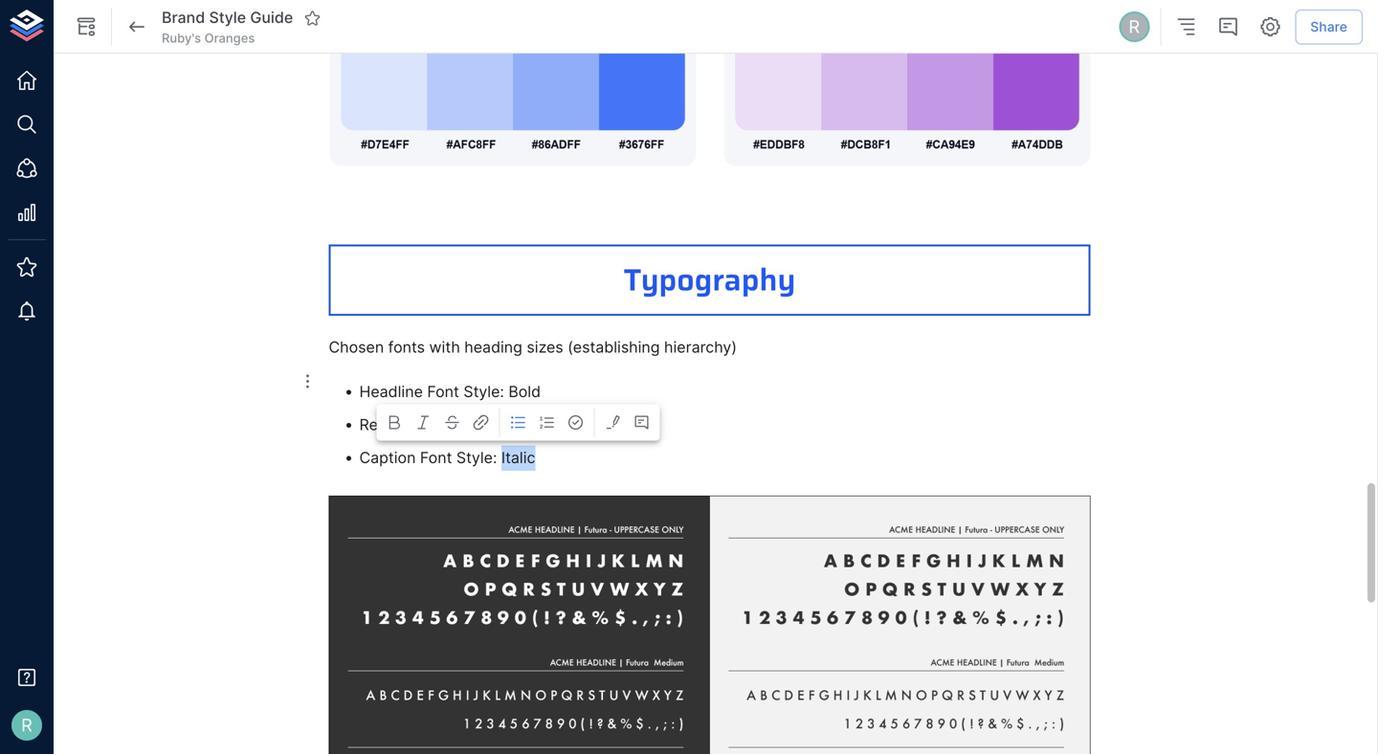 Task type: describe. For each thing, give the bounding box(es) containing it.
ruby's oranges
[[162, 31, 255, 45]]

oranges
[[205, 31, 255, 45]]

favorite image
[[304, 9, 321, 27]]

style: for bold
[[464, 383, 504, 401]]

todo list image
[[567, 414, 585, 431]]

bold image
[[386, 414, 404, 431]]

brand
[[162, 8, 205, 27]]

font for headline
[[427, 383, 460, 401]]

strikethrough image
[[444, 414, 461, 431]]

fonts
[[388, 338, 425, 357]]

ruby's
[[162, 31, 201, 45]]

font for regular
[[419, 416, 451, 434]]

settings image
[[1260, 15, 1282, 38]]

go back image
[[125, 15, 148, 38]]

ordered list image
[[539, 414, 556, 431]]

italic
[[502, 448, 536, 467]]

with
[[430, 338, 460, 357]]

style
[[209, 8, 246, 27]]

regular
[[360, 416, 414, 434]]

0 horizontal spatial r
[[21, 715, 32, 736]]

font for caption
[[420, 448, 452, 467]]

ruby's oranges link
[[162, 30, 255, 47]]

caption
[[360, 448, 416, 467]]

style: for italic
[[457, 448, 497, 467]]

sizes
[[527, 338, 564, 357]]

typography
[[624, 256, 796, 304]]

style: for sans-
[[455, 416, 496, 434]]

bold
[[509, 383, 541, 401]]

show wiki image
[[75, 15, 98, 38]]

serif
[[543, 416, 574, 434]]

0 vertical spatial r button
[[1117, 9, 1153, 45]]

heading
[[465, 338, 523, 357]]

regular font style: sans-serif
[[360, 416, 574, 434]]



Task type: vqa. For each thing, say whether or not it's contained in the screenshot.
leftmost Documents
no



Task type: locate. For each thing, give the bounding box(es) containing it.
0 vertical spatial r
[[1129, 16, 1141, 37]]

chosen
[[329, 338, 384, 357]]

1 vertical spatial font
[[419, 416, 451, 434]]

1 vertical spatial r
[[21, 715, 32, 736]]

0 horizontal spatial r button
[[6, 705, 48, 747]]

font up caption font style: italic
[[419, 416, 451, 434]]

caption font style: italic
[[360, 448, 536, 467]]

0 vertical spatial style:
[[464, 383, 504, 401]]

headline font style: bold
[[360, 383, 541, 401]]

style: down headline font style: bold
[[455, 416, 496, 434]]

sans-
[[500, 416, 543, 434]]

1 horizontal spatial r button
[[1117, 9, 1153, 45]]

r button
[[1117, 9, 1153, 45], [6, 705, 48, 747]]

add comment image
[[633, 414, 651, 431]]

table of contents image
[[1175, 15, 1198, 38]]

(establishing
[[568, 338, 660, 357]]

font down 'italic' image
[[420, 448, 452, 467]]

brand style guide
[[162, 8, 293, 27]]

comments image
[[1217, 15, 1240, 38]]

chosen fonts with heading sizes (establishing hierarchy)
[[329, 338, 737, 357]]

1 vertical spatial r button
[[6, 705, 48, 747]]

2 vertical spatial font
[[420, 448, 452, 467]]

style:
[[464, 383, 504, 401], [455, 416, 496, 434], [457, 448, 497, 467]]

guide
[[250, 8, 293, 27]]

headline
[[360, 383, 423, 401]]

style: up link icon
[[464, 383, 504, 401]]

1 horizontal spatial r
[[1129, 16, 1141, 37]]

0 vertical spatial font
[[427, 383, 460, 401]]

r
[[1129, 16, 1141, 37], [21, 715, 32, 736]]

1 vertical spatial style:
[[455, 416, 496, 434]]

highlight image
[[605, 414, 622, 431]]

hierarchy)
[[665, 338, 737, 357]]

style: down regular font style: sans-serif
[[457, 448, 497, 467]]

link image
[[473, 414, 490, 431]]

2 vertical spatial style:
[[457, 448, 497, 467]]

share button
[[1296, 9, 1364, 44]]

font up strikethrough icon
[[427, 383, 460, 401]]

font
[[427, 383, 460, 401], [419, 416, 451, 434], [420, 448, 452, 467]]

share
[[1311, 18, 1348, 35]]

bullet list image
[[510, 414, 527, 431]]

italic image
[[415, 414, 432, 431]]



